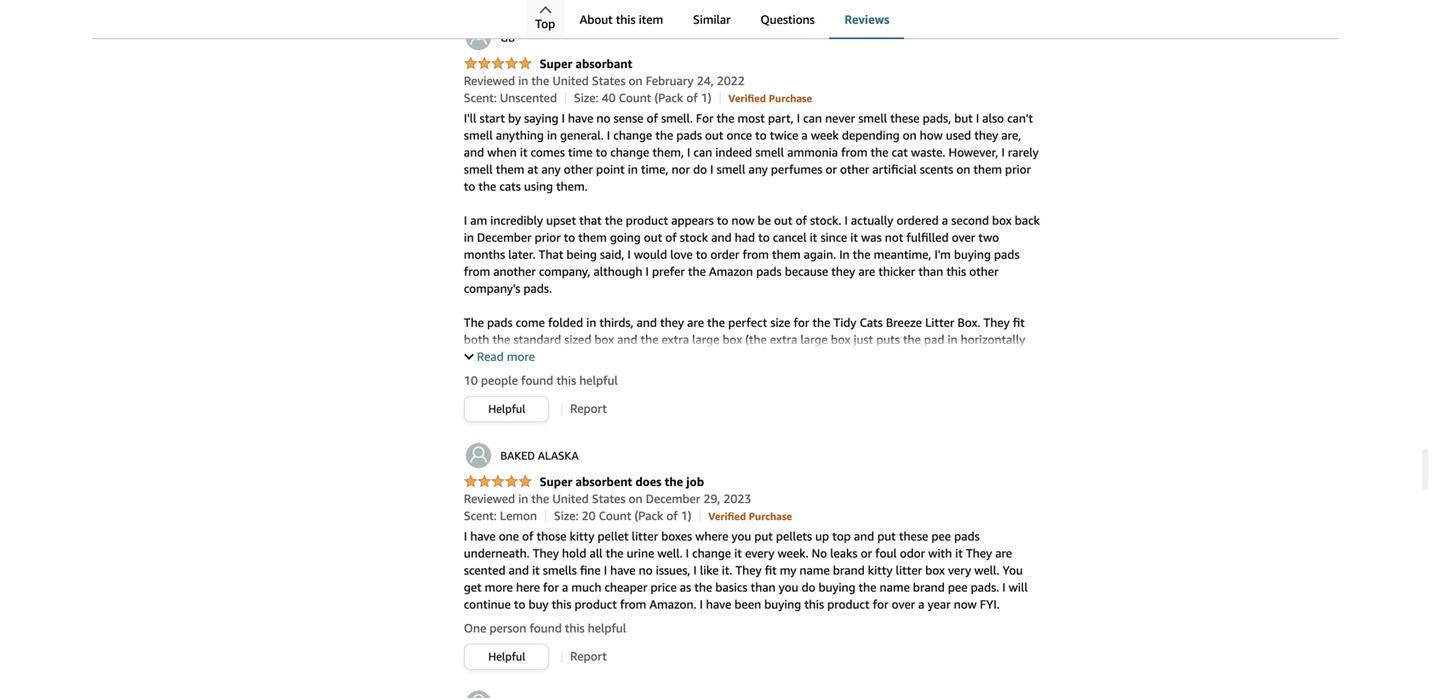 Task type: describe. For each thing, give the bounding box(es) containing it.
from inside i have one of those kitty pellet litter boxes where you put pellets up top and put these pee pads underneath. they hold all the urine well. i change it every week. no leaks or foul odor with it they are scented and it smells fine i have no issues, i like it.  they fit my name brand kitty litter box very well. you get more here for a much cheaper price as the basics than you do buying the name brand pee pads. i will continue to buy this product from amazon. i have been buying this product for over a year now fyi.
[[620, 597, 646, 611]]

of inside i'll start by saying i have no sense of smell. for the most part, i can never smell these pads, but i also can't smell anything in general. i change the pads out once to twice a week depending on how used they are, and when it comes time to change them, i can indeed smell ammonia from the cat waste. however, i rarely smell them at any other point in time, nor do i smell any perfumes or other artificial scents on them prior to the cats using them.
[[647, 111, 658, 125]]

they down every
[[736, 563, 762, 577]]

allows
[[569, 383, 603, 398]]

to left go
[[897, 503, 909, 517]]

0 vertical spatial the
[[464, 315, 484, 329]]

puts
[[876, 332, 900, 346]]

never
[[825, 111, 855, 125]]

being inside i did have one incident where cat waste got beneath a pad. however, i do not think that was due to the pad being poor quality or anything. one of my cats had a minor health issue that week, and i think that cat may have just made abnormal visits to the litter box, eventually over-saturating the pad to the point that it couldn't absorb anymore. however, that is the one and only time i've had any problems in the several months since i started using them.
[[487, 554, 518, 568]]

i did have one incident where cat waste got beneath a pad. however, i do not think that was due to the pad being poor quality or anything. one of my cats had a minor health issue that week, and i think that cat may have just made abnormal visits to the litter box, eventually over-saturating the pad to the point that it couldn't absorb anymore. however, that is the one and only time i've had any problems in the several months since i started using them.
[[464, 537, 1041, 619]]

pure
[[552, 418, 576, 432]]

breeze inside the pads come folded in thirds, and they are the perfect size for the tidy cats breeze litter box. they fit both the standard sized box and the extra large box (the extra large box just puts the pad in horizontally instead of vertically which is both ingenious and also questionable, but i digress). when i open the drawer to dispose of the pad, i just re-fold them into thirds by folding down the upper portion, followed by the lower portion. this allows me to pick up the pad by the plastic underside without getting my hands dirty (but please still wash your hands afterwards, because cat waste is incredibly toxic). the pads also have a small margin of pure plastic surrounding the actual pad, which is the part i lift it up by to re-fold them.
[[886, 315, 922, 329]]

verified purchase for 2023
[[709, 510, 792, 522]]

cat inside the pads come folded in thirds, and they are the perfect size for the tidy cats breeze litter box. they fit both the standard sized box and the extra large box (the extra large box just puts the pad in horizontally instead of vertically which is both ingenious and also questionable, but i digress). when i open the drawer to dispose of the pad, i just re-fold them into thirds by folding down the upper portion, followed by the lower portion. this allows me to pick up the pad by the plastic underside without getting my hands dirty (but please still wash your hands afterwards, because cat waste is incredibly toxic). the pads also have a small margin of pure plastic surrounding the actual pad, which is the part i lift it up by to re-fold them.
[[754, 400, 771, 415]]

baked
[[501, 449, 535, 462]]

on down does
[[629, 492, 643, 506]]

litter inside the pads come folded in thirds, and they are the perfect size for the tidy cats breeze litter box. they fit both the standard sized box and the extra large box (the extra large box just puts the pad in horizontally instead of vertically which is both ingenious and also questionable, but i digress). when i open the drawer to dispose of the pad, i just re-fold them into thirds by folding down the upper portion, followed by the lower portion. this allows me to pick up the pad by the plastic underside without getting my hands dirty (but please still wash your hands afterwards, because cat waste is incredibly toxic). the pads also have a small margin of pure plastic surrounding the actual pad, which is the part i lift it up by to re-fold them.
[[925, 315, 955, 329]]

1 extra from the left
[[662, 332, 689, 346]]

to left as
[[660, 571, 671, 585]]

to down general. at left top
[[596, 145, 607, 159]]

0 vertical spatial can
[[803, 111, 822, 125]]

i'll start by saying i have no sense of smell. for the most part, i can never smell these pads, but i also can't smell anything in general. i change the pads out once to twice a week depending on how used they are, and when it comes time to change them, i can indeed smell ammonia from the cat waste. however, i rarely smell them at any other point in time, nor do i smell any perfumes or other artificial scents on them prior to the cats using them.
[[464, 111, 1039, 193]]

horizontally
[[961, 332, 1025, 346]]

and up thirds
[[703, 349, 724, 363]]

to right due
[[990, 537, 1002, 551]]

1 horizontal spatial december
[[646, 492, 700, 506]]

| image up got
[[700, 510, 701, 522]]

0 vertical spatial changing
[[823, 469, 873, 483]]

waste inside the pads come folded in thirds, and they are the perfect size for the tidy cats breeze litter box. they fit both the standard sized box and the extra large box (the extra large box just puts the pad in horizontally instead of vertically which is both ingenious and also questionable, but i digress). when i open the drawer to dispose of the pad, i just re-fold them into thirds by folding down the upper portion, followed by the lower portion. this allows me to pick up the pad by the plastic underside without getting my hands dirty (but please still wash your hands afterwards, because cat waste is incredibly toxic). the pads also have a small margin of pure plastic surrounding the actual pad, which is the part i lift it up by to re-fold them.
[[774, 400, 805, 415]]

2 vertical spatial can
[[754, 639, 773, 653]]

1 vertical spatial hands
[[608, 400, 640, 415]]

verified purchase for 2022
[[729, 92, 812, 104]]

of up boxes
[[666, 509, 678, 523]]

1 vertical spatial pee
[[948, 580, 968, 594]]

1 horizontal spatial changing
[[946, 503, 996, 517]]

a down smells
[[562, 580, 568, 594]]

of up love
[[665, 230, 677, 244]]

a left pad.
[[753, 537, 759, 551]]

a left year
[[918, 597, 925, 611]]

that inside i am incredibly upset that the product appears to now be out of stock. i actually ordered a second box back in december prior to them going out of stock and had to cancel it since it was not fulfilled over two months later. that being said, i would love to order from them again. in the meantime, i'm buying pads from another company, although i prefer the amazon pads because they are thicker than this other company's pads.
[[579, 213, 602, 227]]

litter inside i did have one incident where cat waste got beneath a pad. however, i do not think that was due to the pad being poor quality or anything. one of my cats had a minor health issue that week, and i think that cat may have just made abnormal visits to the litter box, eventually over-saturating the pad to the point that it couldn't absorb anymore. however, that is the one and only time i've had any problems in the several months since i started using them.
[[695, 571, 722, 585]]

more.
[[799, 639, 830, 653]]

box down the tidy
[[831, 332, 851, 346]]

absorb
[[511, 588, 548, 602]]

other inside i am incredibly upset that the product appears to now be out of stock. i actually ordered a second box back in december prior to them going out of stock and had to cancel it since it was not fulfilled over two months later. that being said, i would love to order from them again. in the meantime, i'm buying pads from another company, although i prefer the amazon pads because they are thicker than this other company's pads.
[[969, 264, 999, 278]]

due
[[967, 537, 987, 551]]

1 vertical spatial so
[[733, 639, 745, 653]]

they up the size: 20 count (pack of 1)
[[636, 486, 660, 500]]

by down "getting"
[[916, 418, 929, 432]]

sense
[[614, 111, 644, 125]]

dispose inside the pads come folded in thirds, and they are the perfect size for the tidy cats breeze litter box. they fit both the standard sized box and the extra large box (the extra large box just puts the pad in horizontally instead of vertically which is both ingenious and also questionable, but i digress). when i open the drawer to dispose of the pad, i just re-fold them into thirds by folding down the upper portion, followed by the lower portion. this allows me to pick up the pad by the plastic underside without getting my hands dirty (but please still wash your hands afterwards, because cat waste is incredibly toxic). the pads also have a small margin of pure plastic surrounding the actual pad, which is the part i lift it up by to re-fold them.
[[479, 366, 519, 380]]

week,
[[904, 554, 935, 568]]

| image up pure at the bottom left of page
[[561, 403, 562, 415]]

open
[[944, 349, 972, 363]]

scent: for scent: unscented
[[464, 91, 497, 105]]

without
[[859, 383, 901, 398]]

because inside the pads come folded in thirds, and they are the perfect size for the tidy cats breeze litter box. they fit both the standard sized box and the extra large box (the extra large box just puts the pad in horizontally instead of vertically which is both ingenious and also questionable, but i digress). when i open the drawer to dispose of the pad, i just re-fold them into thirds by folding down the upper portion, followed by the lower portion. this allows me to pick up the pad by the plastic underside without getting my hands dirty (but please still wash your hands afterwards, because cat waste is incredibly toxic). the pads also have a small margin of pure plastic surrounding the actual pad, which is the part i lift it up by to re-fold them.
[[708, 400, 751, 415]]

upset
[[546, 213, 576, 227]]

to right appears
[[717, 213, 729, 227]]

(pack for december
[[635, 509, 663, 523]]

they down those in the left bottom of the page
[[533, 546, 559, 560]]

them down 'cancel'
[[772, 247, 801, 261]]

no
[[812, 546, 827, 560]]

scents,
[[850, 452, 887, 466]]

baked alaska
[[501, 449, 579, 462]]

problems
[[883, 588, 934, 602]]

box down perfect
[[723, 332, 742, 346]]

job
[[686, 475, 704, 489]]

this up wash
[[557, 373, 576, 387]]

0 vertical spatial both
[[464, 332, 489, 346]]

issues,
[[656, 563, 690, 577]]

0 horizontal spatial product
[[575, 597, 617, 611]]

was inside i did have one incident where cat waste got beneath a pad. however, i do not think that was due to the pad being poor quality or anything. one of my cats had a minor health issue that week, and i think that cat may have just made abnormal visits to the litter box, eventually over-saturating the pad to the point that it couldn't absorb anymore. however, that is the one and only time i've had any problems in the several months since i started using them.
[[943, 537, 964, 551]]

0 vertical spatial pee
[[932, 529, 951, 543]]

1 vertical spatial you
[[779, 580, 799, 594]]

convenient,
[[547, 486, 609, 500]]

helpful for people
[[488, 402, 525, 415]]

0 horizontal spatial litter
[[632, 529, 658, 543]]

smell down i'll
[[464, 128, 493, 142]]

pellets
[[776, 529, 812, 543]]

and right week,
[[938, 554, 958, 568]]

pad up easy
[[726, 469, 746, 483]]

me
[[606, 383, 623, 398]]

and inside i am incredibly upset that the product appears to now be out of stock. i actually ordered a second box back in december prior to them going out of stock and had to cancel it since it was not fulfilled over two months later. that being said, i would love to order from them again. in the meantime, i'm buying pads from another company, although i prefer the amazon pads because they are thicker than this other company's pads.
[[711, 230, 732, 244]]

are inside the pads come folded in thirds, and they are the perfect size for the tidy cats breeze litter box. they fit both the standard sized box and the extra large box (the extra large box just puts the pad in horizontally instead of vertically which is both ingenious and also questionable, but i digress). when i open the drawer to dispose of the pad, i just re-fold them into thirds by folding down the upper portion, followed by the lower portion. this allows me to pick up the pad by the plastic underside without getting my hands dirty (but please still wash your hands afterwards, because cat waste is incredibly toxic). the pads also have a small margin of pure plastic surrounding the actual pad, which is the part i lift it up by to re-fold them.
[[687, 315, 704, 329]]

come inside in short, they are thick and durable, and i while i'm not a good judge of scents, i barely smell anything except either right before its time to change the pad or during the changing process. the small box they come in is very convenient, and they are very easy to dispose of. they're also lightweight, and i will sometimes just keep a spare pad beneath the breeze litter box so that it's ready to go on changing day.
[[464, 486, 493, 500]]

in down amazon.
[[645, 639, 655, 653]]

1 vertical spatial back
[[617, 639, 642, 653]]

2 put from the left
[[878, 529, 896, 543]]

0 horizontal spatial very
[[521, 486, 544, 500]]

0 vertical spatial name
[[800, 563, 830, 577]]

already
[[690, 639, 730, 653]]

i'm inside in short, they are thick and durable, and i while i'm not a good judge of scents, i barely smell anything except either right before its time to change the pad or during the changing process. the small box they come in is very convenient, and they are very easy to dispose of. they're also lightweight, and i will sometimes just keep a spare pad beneath the breeze litter box so that it's ready to go on changing day.
[[721, 452, 738, 466]]

buying inside i am incredibly upset that the product appears to now be out of stock. i actually ordered a second box back in december prior to them going out of stock and had to cancel it since it was not fulfilled over two months later. that being said, i would love to order from them again. in the meantime, i'm buying pads from another company, although i prefer the amazon pads because they are thicker than this other company's pads.
[[954, 247, 991, 261]]

to down extender expand icon
[[464, 366, 475, 380]]

just down cats
[[854, 332, 873, 346]]

cat up the anything. at the left bottom of the page
[[630, 537, 646, 551]]

time inside i'll start by saying i have no sense of smell. for the most part, i can never smell these pads, but i also can't smell anything in general. i change the pads out once to twice a week depending on how used they are, and when it comes time to change them, i can indeed smell ammonia from the cat waste. however, i rarely smell them at any other point in time, nor do i smell any perfumes or other artificial scents on them prior to the cats using them.
[[568, 145, 593, 159]]

have up couldn't at the left bottom of the page
[[490, 571, 515, 585]]

actual
[[707, 418, 740, 432]]

super for super absorbant
[[540, 57, 572, 71]]

and down its
[[612, 486, 633, 500]]

here
[[516, 580, 540, 594]]

any inside i did have one incident where cat waste got beneath a pad. however, i do not think that was due to the pad being poor quality or anything. one of my cats had a minor health issue that week, and i think that cat may have just made abnormal visits to the litter box, eventually over-saturating the pad to the point that it couldn't absorb anymore. however, that is the one and only time i've had any problems in the several months since i started using them.
[[860, 588, 880, 602]]

underside
[[802, 383, 855, 398]]

2 vertical spatial for
[[873, 597, 889, 611]]

in inside i am incredibly upset that the product appears to now be out of stock. i actually ordered a second box back in december prior to them going out of stock and had to cancel it since it was not fulfilled over two months later. that being said, i would love to order from them again. in the meantime, i'm buying pads from another company, although i prefer the amazon pads because they are thicker than this other company's pads.
[[839, 247, 850, 261]]

them right want
[[585, 639, 614, 653]]

is inside in short, they are thick and durable, and i while i'm not a good judge of scents, i barely smell anything except either right before its time to change the pad or during the changing process. the small box they come in is very convenient, and they are very easy to dispose of. they're also lightweight, and i will sometimes just keep a spare pad beneath the breeze litter box so that it's ready to go on changing day.
[[509, 486, 518, 500]]

smell down indeed
[[717, 162, 746, 176]]

going
[[610, 230, 641, 244]]

digress).
[[856, 349, 900, 363]]

beneath inside i did have one incident where cat waste got beneath a pad. however, i do not think that was due to the pad being poor quality or anything. one of my cats had a minor health issue that week, and i think that cat may have just made abnormal visits to the litter box, eventually over-saturating the pad to the point that it couldn't absorb anymore. however, that is the one and only time i've had any problems in the several months since i started using them.
[[705, 537, 750, 551]]

buy inside i have one of those kitty pellet litter boxes where you put pellets up top and put these pee pads underneath. they hold all the urine well. i change it every week. no leaks or foul odor with it they are scented and it smells fine i have no issues, i like it.  they fit my name brand kitty litter box very well. you get more here for a much cheaper price as the basics than you do buying the name brand pee pads. i will continue to buy this product from amazon. i have been buying this product for over a year now fyi.
[[529, 597, 549, 611]]

smell down twice
[[755, 145, 784, 159]]

person
[[490, 621, 526, 635]]

pads,
[[923, 111, 951, 125]]

using inside i did have one incident where cat waste got beneath a pad. however, i do not think that was due to the pad being poor quality or anything. one of my cats had a minor health issue that week, and i think that cat may have just made abnormal visits to the litter box, eventually over-saturating the pad to the point that it couldn't absorb anymore. however, that is the one and only time i've had any problems in the several months since i started using them.
[[587, 605, 615, 619]]

company's
[[464, 281, 520, 295]]

and up its
[[588, 452, 609, 466]]

1 vertical spatial up
[[899, 418, 913, 432]]

a inside i am incredibly upset that the product appears to now be out of stock. i actually ordered a second box back in december prior to them going out of stock and had to cancel it since it was not fulfilled over two months later. that being said, i would love to order from them again. in the meantime, i'm buying pads from another company, although i prefer the amazon pads because they are thicker than this other company's pads.
[[942, 213, 948, 227]]

amazon
[[709, 264, 753, 278]]

by down thirds
[[727, 383, 740, 398]]

since inside i did have one incident where cat waste got beneath a pad. however, i do not think that was due to the pad being poor quality or anything. one of my cats had a minor health issue that week, and i think that cat may have just made abnormal visits to the litter box, eventually over-saturating the pad to the point that it couldn't absorb anymore. however, that is the one and only time i've had any problems in the several months since i started using them.
[[508, 605, 535, 619]]

read
[[477, 349, 504, 363]]

indeed
[[716, 145, 752, 159]]

read more button
[[464, 349, 535, 363]]

1 vertical spatial stock
[[658, 639, 687, 653]]

2 vertical spatial had
[[837, 588, 857, 602]]

cancel
[[773, 230, 807, 244]]

it inside the pads come folded in thirds, and they are the perfect size for the tidy cats breeze litter box. they fit both the standard sized box and the extra large box (the extra large box just puts the pad in horizontally instead of vertically which is both ingenious and also questionable, but i digress). when i open the drawer to dispose of the pad, i just re-fold them into thirds by folding down the upper portion, followed by the lower portion. this allows me to pick up the pad by the plastic underside without getting my hands dirty (but please still wash your hands afterwards, because cat waste is incredibly toxic). the pads also have a small margin of pure plastic surrounding the actual pad, which is the part i lift it up by to re-fold them.
[[888, 418, 896, 432]]

pad down week,
[[917, 571, 938, 585]]

0 horizontal spatial you
[[732, 529, 751, 543]]

1 vertical spatial think
[[968, 554, 996, 568]]

small inside the pads come folded in thirds, and they are the perfect size for the tidy cats breeze litter box. they fit both the standard sized box and the extra large box (the extra large box just puts the pad in horizontally instead of vertically which is both ingenious and also questionable, but i digress). when i open the drawer to dispose of the pad, i just re-fold them into thirds by folding down the upper portion, followed by the lower portion. this allows me to pick up the pad by the plastic underside without getting my hands dirty (but please still wash your hands afterwards, because cat waste is incredibly toxic). the pads also have a small margin of pure plastic surrounding the actual pad, which is the part i lift it up by to re-fold them.
[[464, 418, 493, 432]]

1 vertical spatial which
[[770, 418, 801, 432]]

margin
[[496, 418, 534, 432]]

eventually
[[751, 571, 807, 585]]

a left good
[[762, 452, 769, 466]]

to down most
[[755, 128, 767, 142]]

1 horizontal spatial any
[[749, 162, 768, 176]]

and right lightweight,
[[947, 486, 967, 500]]

it up "here"
[[532, 563, 540, 577]]

over inside i am incredibly upset that the product appears to now be out of stock. i actually ordered a second box back in december prior to them going out of stock and had to cancel it since it was not fulfilled over two months later. that being said, i would love to order from them again. in the meantime, i'm buying pads from another company, although i prefer the amazon pads because they are thicker than this other company's pads.
[[952, 230, 975, 244]]

in up open
[[948, 332, 958, 346]]

part
[[837, 418, 860, 432]]

10 people found this helpful
[[464, 373, 618, 387]]

of inside i have one of those kitty pellet litter boxes where you put pellets up top and put these pee pads underneath. they hold all the urine well. i change it every week. no leaks or foul odor with it they are scented and it smells fine i have no issues, i like it.  they fit my name brand kitty litter box very well. you get more here for a much cheaper price as the basics than you do buying the name brand pee pads. i will continue to buy this product from amazon. i have been buying this product for over a year now fyi.
[[522, 529, 534, 543]]

they inside the pads come folded in thirds, and they are the perfect size for the tidy cats breeze litter box. they fit both the standard sized box and the extra large box (the extra large box just puts the pad in horizontally instead of vertically which is both ingenious and also questionable, but i digress). when i open the drawer to dispose of the pad, i just re-fold them into thirds by folding down the upper portion, followed by the lower portion. this allows me to pick up the pad by the plastic underside without getting my hands dirty (but please still wash your hands afterwards, because cat waste is incredibly toxic). the pads also have a small margin of pure plastic surrounding the actual pad, which is the part i lift it up by to re-fold them.
[[984, 315, 1010, 329]]

keep
[[548, 503, 574, 517]]

0 horizontal spatial up
[[666, 383, 679, 398]]

1 put from the left
[[754, 529, 773, 543]]

helpful for 10 people found this helpful
[[579, 373, 618, 387]]

more inside i have one of those kitty pellet litter boxes where you put pellets up top and put these pee pads underneath. they hold all the urine well. i change it every week. no leaks or foul odor with it they are scented and it smells fine i have no issues, i like it.  they fit my name brand kitty litter box very well. you get more here for a much cheaper price as the basics than you do buying the name brand pee pads. i will continue to buy this product from amazon. i have been buying this product for over a year now fyi.
[[485, 580, 513, 594]]

minor
[[776, 554, 808, 568]]

1 horizontal spatial buying
[[819, 580, 856, 594]]

0 vertical spatial hands
[[966, 383, 999, 398]]

much
[[572, 580, 602, 594]]

in inside i did have one incident where cat waste got beneath a pad. however, i do not think that was due to the pad being poor quality or anything. one of my cats had a minor health issue that week, and i think that cat may have just made abnormal visits to the litter box, eventually over-saturating the pad to the point that it couldn't absorb anymore. however, that is the one and only time i've had any problems in the several months since i started using them.
[[937, 588, 947, 602]]

one inside i have one of those kitty pellet litter boxes where you put pellets up top and put these pee pads underneath. they hold all the urine well. i change it every week. no leaks or foul odor with it they are scented and it smells fine i have no issues, i like it.  they fit my name brand kitty litter box very well. you get more here for a much cheaper price as the basics than you do buying the name brand pee pads. i will continue to buy this product from amazon. i have been buying this product for over a year now fyi.
[[499, 529, 519, 543]]

0 horizontal spatial other
[[564, 162, 593, 176]]

| image down the one person found this helpful
[[561, 651, 562, 663]]

waste inside i did have one incident where cat waste got beneath a pad. however, i do not think that was due to the pad being poor quality or anything. one of my cats had a minor health issue that week, and i think that cat may have just made abnormal visits to the litter box, eventually over-saturating the pad to the point that it couldn't absorb anymore. however, that is the one and only time i've had any problems in the several months since i started using them.
[[649, 537, 680, 551]]

change inside in short, they are thick and durable, and i while i'm not a good judge of scents, i barely smell anything except either right before its time to change the pad or during the changing process. the small box they come in is very convenient, and they are very easy to dispose of. they're also lightweight, and i will sometimes just keep a spare pad beneath the breeze litter box so that it's ready to go on changing day.
[[663, 469, 702, 483]]

just up me
[[591, 366, 610, 380]]

is inside i did have one incident where cat waste got beneath a pad. however, i do not think that was due to the pad being poor quality or anything. one of my cats had a minor health issue that week, and i think that cat may have just made abnormal visits to the litter box, eventually over-saturating the pad to the point that it couldn't absorb anymore. however, that is the one and only time i've had any problems in the several months since i started using them.
[[682, 588, 691, 602]]

0 vertical spatial more
[[507, 349, 535, 363]]

go
[[912, 503, 926, 517]]

is down the underside
[[808, 400, 817, 415]]

1 horizontal spatial other
[[840, 162, 869, 176]]

they right with
[[966, 546, 992, 560]]

saying
[[524, 111, 559, 125]]

0 horizontal spatial one
[[464, 621, 486, 635]]

purchase for reviewed in the united states on december 29, 2023
[[749, 510, 792, 522]]

ready
[[864, 503, 894, 517]]

year
[[928, 597, 951, 611]]

them up said,
[[578, 230, 607, 244]]

and down thirds, on the top left of the page
[[617, 332, 638, 346]]

0 horizontal spatial for
[[543, 580, 559, 594]]

but inside i'll start by saying i have no sense of smell. for the most part, i can never smell these pads, but i also can't smell anything in general. i change the pads out once to twice a week depending on how used they are, and when it comes time to change them, i can indeed smell ammonia from the cat waste. however, i rarely smell them at any other point in time, nor do i smell any perfumes or other artificial scents on them prior to the cats using them.
[[954, 111, 973, 125]]

to down be
[[758, 230, 770, 244]]

one
[[519, 537, 544, 551]]

super absorbent does the job
[[540, 475, 704, 489]]

in short, they are thick and durable, and i while i'm not a good judge of scents, i barely smell anything except either right before its time to change the pad or during the changing process. the small box they come in is very convenient, and they are very easy to dispose of. they're also lightweight, and i will sometimes just keep a spare pad beneath the breeze litter box so that it's ready to go on changing day.
[[464, 452, 1024, 517]]

count for 20
[[599, 509, 631, 523]]

that inside in short, they are thick and durable, and i while i'm not a good judge of scents, i barely smell anything except either right before its time to change the pad or during the changing process. the small box they come in is very convenient, and they are very easy to dispose of. they're also lightweight, and i will sometimes just keep a spare pad beneath the breeze litter box so that it's ready to go on changing day.
[[821, 503, 843, 517]]

0 horizontal spatial buying
[[764, 597, 801, 611]]

to down "getting"
[[932, 418, 943, 432]]

in up lemon
[[518, 492, 528, 506]]

0 horizontal spatial think
[[887, 537, 914, 551]]

in up sized
[[586, 315, 596, 329]]

surrounding
[[617, 418, 683, 432]]

of down 24,
[[686, 91, 698, 105]]

pads. inside i have one of those kitty pellet litter boxes where you put pellets up top and put these pee pads underneath. they hold all the urine well. i change it every week. no leaks or foul odor with it they are scented and it smells fine i have no issues, i like it.  they fit my name brand kitty litter box very well. you get more here for a much cheaper price as the basics than you do buying the name brand pee pads. i will continue to buy this product from amazon. i have been buying this product for over a year now fyi.
[[971, 580, 999, 594]]

have up underneath.
[[470, 529, 496, 543]]

except
[[464, 469, 499, 483]]

depending
[[842, 128, 900, 142]]

pad up may
[[464, 554, 484, 568]]

as
[[680, 580, 691, 594]]

0 vertical spatial which
[[573, 349, 605, 363]]

| image down 2022
[[720, 92, 721, 104]]

scent: lemon
[[464, 509, 537, 523]]

i have one of those kitty pellet litter boxes where you put pellets up top and put these pee pads underneath. they hold all the urine well. i change it every week. no leaks or foul odor with it they are scented and it smells fine i have no issues, i like it.  they fit my name brand kitty litter box very well. you get more here for a much cheaper price as the basics than you do buying the name brand pee pads. i will continue to buy this product from amazon. i have been buying this product for over a year now fyi.
[[464, 529, 1028, 611]]

1 vertical spatial buy
[[776, 639, 796, 653]]

can't
[[1007, 111, 1033, 125]]

anything.
[[604, 554, 655, 568]]

and right thirds, on the top left of the page
[[637, 315, 657, 329]]

them. inside i did have one incident where cat waste got beneath a pad. however, i do not think that was due to the pad being poor quality or anything. one of my cats had a minor health issue that week, and i think that cat may have just made abnormal visits to the litter box, eventually over-saturating the pad to the point that it couldn't absorb anymore. however, that is the one and only time i've had any problems in the several months since i started using them.
[[619, 605, 650, 619]]

perfumes
[[771, 162, 823, 176]]

0 horizontal spatial however,
[[604, 588, 654, 602]]

pick
[[641, 383, 662, 398]]

by right thirds
[[744, 366, 757, 380]]

super for super absorbent does the job
[[540, 475, 572, 489]]

cat right you at the bottom of page
[[1024, 554, 1041, 568]]

also inside in short, they are thick and durable, and i while i'm not a good judge of scents, i barely smell anything except either right before its time to change the pad or during the changing process. the small box they come in is very convenient, and they are very easy to dispose of. they're also lightweight, and i will sometimes just keep a spare pad beneath the breeze litter box so that it's ready to go on changing day.
[[854, 486, 876, 500]]

on inside in short, they are thick and durable, and i while i'm not a good judge of scents, i barely smell anything except either right before its time to change the pad or during the changing process. the small box they come in is very convenient, and they are very easy to dispose of. they're also lightweight, and i will sometimes just keep a spare pad beneath the breeze litter box so that it's ready to go on changing day.
[[929, 503, 943, 517]]

count for 40
[[619, 91, 651, 105]]

on up size: 40 count (pack of 1)
[[629, 74, 643, 88]]

helpful for person
[[488, 650, 525, 663]]

standard
[[514, 332, 561, 346]]

helpful link for person
[[465, 644, 548, 669]]

verified purchase link for reviewed in the united states on december 29, 2023
[[709, 509, 792, 523]]

is up me
[[608, 349, 616, 363]]

and down box,
[[738, 588, 758, 602]]

i'm inside i am incredibly upset that the product appears to now be out of stock. i actually ordered a second box back in december prior to them going out of stock and had to cancel it since it was not fulfilled over two months later. that being said, i would love to order from them again. in the meantime, i'm buying pads from another company, although i prefer the amazon pads because they are thicker than this other company's pads.
[[935, 247, 951, 261]]

boxes
[[661, 529, 692, 543]]

to up am
[[464, 179, 475, 193]]

similar
[[693, 12, 731, 26]]

that
[[539, 247, 563, 261]]

prior inside i'll start by saying i have no sense of smell. for the most part, i can never smell these pads, but i also can't smell anything in general. i change the pads out once to twice a week depending on how used they are, and when it comes time to change them, i can indeed smell ammonia from the cat waste. however, i rarely smell them at any other point in time, nor do i smell any perfumes or other artificial scents on them prior to the cats using them.
[[1005, 162, 1031, 176]]

said,
[[600, 247, 624, 261]]

week.
[[778, 546, 809, 560]]

of up portion.
[[522, 366, 534, 380]]

verified for 2022
[[729, 92, 766, 104]]

either
[[502, 469, 534, 483]]

but inside the pads come folded in thirds, and they are the perfect size for the tidy cats breeze litter box. they fit both the standard sized box and the extra large box (the extra large box just puts the pad in horizontally instead of vertically which is both ingenious and also questionable, but i digress). when i open the drawer to dispose of the pad, i just re-fold them into thirds by folding down the upper portion, followed by the lower portion. this allows me to pick up the pad by the plastic underside without getting my hands dirty (but please still wash your hands afterwards, because cat waste is incredibly toxic). the pads also have a small margin of pure plastic surrounding the actual pad, which is the part i lift it up by to re-fold them.
[[828, 349, 846, 363]]

now inside i am incredibly upset that the product appears to now be out of stock. i actually ordered a second box back in december prior to them going out of stock and had to cancel it since it was not fulfilled over two months later. that being said, i would love to order from them again. in the meantime, i'm buying pads from another company, although i prefer the amazon pads because they are thicker than this other company's pads.
[[732, 213, 755, 227]]

actually
[[851, 213, 894, 227]]

smell inside in short, they are thick and durable, and i while i'm not a good judge of scents, i barely smell anything except either right before its time to change the pad or during the changing process. the small box they come in is very convenient, and they are very easy to dispose of. they're also lightweight, and i will sometimes just keep a spare pad beneath the breeze litter box so that it's ready to go on changing day.
[[933, 452, 962, 466]]

it up the again. on the top
[[810, 230, 817, 244]]

dispose inside in short, they are thick and durable, and i while i'm not a good judge of scents, i barely smell anything except either right before its time to change the pad or during the changing process. the small box they come in is very convenient, and they are very easy to dispose of. they're also lightweight, and i will sometimes just keep a spare pad beneath the breeze litter box so that it's ready to go on changing day.
[[751, 486, 791, 500]]

box down thirds, on the top left of the page
[[595, 332, 614, 346]]

on right scents
[[957, 162, 971, 176]]

1 horizontal spatial very
[[683, 486, 706, 500]]

a inside the pads come folded in thirds, and they are the perfect size for the tidy cats breeze litter box. they fit both the standard sized box and the extra large box (the extra large box just puts the pad in horizontally instead of vertically which is both ingenious and also questionable, but i digress). when i open the drawer to dispose of the pad, i just re-fold them into thirds by folding down the upper portion, followed by the lower portion. this allows me to pick up the pad by the plastic underside without getting my hands dirty (but please still wash your hands afterwards, because cat waste is incredibly toxic). the pads also have a small margin of pure plastic surrounding the actual pad, which is the part i lift it up by to re-fold them.
[[1017, 400, 1023, 415]]

or inside i did have one incident where cat waste got beneath a pad. however, i do not think that was due to the pad being poor quality or anything. one of my cats had a minor health issue that week, and i think that cat may have just made abnormal visits to the litter box, eventually over-saturating the pad to the point that it couldn't absorb anymore. however, that is the one and only time i've had any problems in the several months since i started using them.
[[590, 554, 601, 568]]

0 horizontal spatial any
[[542, 162, 561, 176]]

2 horizontal spatial litter
[[896, 563, 922, 577]]

scent: for scent: lemon
[[464, 509, 497, 523]]

smell.
[[661, 111, 693, 125]]

in up unscented
[[518, 74, 528, 88]]

poor
[[521, 554, 546, 568]]

small inside in short, they are thick and durable, and i while i'm not a good judge of scents, i barely smell anything except either right before its time to change the pad or during the changing process. the small box they come in is very convenient, and they are very easy to dispose of. they're also lightweight, and i will sometimes just keep a spare pad beneath the breeze litter box so that it's ready to go on changing day.
[[946, 469, 974, 483]]

1 horizontal spatial pad,
[[743, 418, 767, 432]]

company,
[[539, 264, 590, 278]]

absorbent
[[576, 475, 632, 489]]

1 horizontal spatial plastic
[[764, 383, 799, 398]]

when
[[904, 349, 935, 363]]

out inside i'll start by saying i have no sense of smell. for the most part, i can never smell these pads, but i also can't smell anything in general. i change the pads out once to twice a week depending on how used they are, and when it comes time to change them, i can indeed smell ammonia from the cat waste. however, i rarely smell them at any other point in time, nor do i smell any perfumes or other artificial scents on them prior to the cats using them.
[[705, 128, 724, 142]]

| image right unscented
[[565, 92, 566, 104]]

of up 'cancel'
[[796, 213, 807, 227]]

they up 'day.'
[[1000, 469, 1024, 483]]

0 vertical spatial brand
[[833, 563, 865, 577]]

in inside in short, they are thick and durable, and i while i'm not a good judge of scents, i barely smell anything except either right before its time to change the pad or during the changing process. the small box they come in is very convenient, and they are very easy to dispose of. they're also lightweight, and i will sometimes just keep a spare pad beneath the breeze litter box so that it's ready to go on changing day.
[[464, 452, 474, 466]]

time inside i did have one incident where cat waste got beneath a pad. however, i do not think that was due to the pad being poor quality or anything. one of my cats had a minor health issue that week, and i think that cat may have just made abnormal visits to the litter box, eventually over-saturating the pad to the point that it couldn't absorb anymore. however, that is the one and only time i've had any problems in the several months since i started using them.
[[788, 588, 813, 602]]

have right did
[[491, 537, 516, 551]]

is up judge
[[805, 418, 813, 432]]

while
[[689, 452, 718, 466]]

0 horizontal spatial out
[[644, 230, 662, 244]]

anything inside in short, they are thick and durable, and i while i'm not a good judge of scents, i barely smell anything except either right before its time to change the pad or during the changing process. the small box they come in is very convenient, and they are very easy to dispose of. they're also lightweight, and i will sometimes just keep a spare pad beneath the breeze litter box so that it's ready to go on changing day.
[[965, 452, 1013, 466]]

your
[[580, 400, 604, 415]]

0 horizontal spatial can
[[694, 145, 712, 159]]

one person found this helpful
[[464, 621, 626, 635]]

so inside in short, they are thick and durable, and i while i'm not a good judge of scents, i barely smell anything except either right before its time to change the pad or during the changing process. the small box they come in is very convenient, and they are very easy to dispose of. they're also lightweight, and i will sometimes just keep a spare pad beneath the breeze litter box so that it's ready to go on changing day.
[[806, 503, 818, 517]]

are up right
[[539, 452, 556, 466]]

also down followed
[[963, 400, 985, 415]]

do inside i'll start by saying i have no sense of smell. for the most part, i can never smell these pads, but i also can't smell anything in general. i change the pads out once to twice a week depending on how used they are, and when it comes time to change them, i can indeed smell ammonia from the cat waste. however, i rarely smell them at any other point in time, nor do i smell any perfumes or other artificial scents on them prior to the cats using them.
[[693, 162, 707, 176]]

in up comes
[[547, 128, 557, 142]]

of down still
[[537, 418, 549, 432]]

beneath inside in short, they are thick and durable, and i while i'm not a good judge of scents, i barely smell anything except either right before its time to change the pad or during the changing process. the small box they come in is very convenient, and they are very easy to dispose of. they're also lightweight, and i will sometimes just keep a spare pad beneath the breeze litter box so that it's ready to go on changing day.
[[642, 503, 687, 517]]

appears
[[671, 213, 714, 227]]

change up time,
[[610, 145, 649, 159]]

2 horizontal spatial out
[[774, 213, 793, 227]]

lift
[[869, 418, 885, 432]]

them. inside the pads come folded in thirds, and they are the perfect size for the tidy cats breeze litter box. they fit both the standard sized box and the extra large box (the extra large box just puts the pad in horizontally instead of vertically which is both ingenious and also questionable, but i digress). when i open the drawer to dispose of the pad, i just re-fold them into thirds by folding down the upper portion, followed by the lower portion. this allows me to pick up the pad by the plastic underside without getting my hands dirty (but please still wash your hands afterwards, because cat waste is incredibly toxic). the pads also have a small margin of pure plastic surrounding the actual pad, which is the part i lift it up by to re-fold them.
[[987, 418, 1018, 432]]

0 horizontal spatial re-
[[613, 366, 629, 380]]

0 vertical spatial kitty
[[570, 529, 595, 543]]

sized
[[564, 332, 591, 346]]

sometimes
[[464, 503, 523, 517]]

had inside i am incredibly upset that the product appears to now be out of stock. i actually ordered a second box back in december prior to them going out of stock and had to cancel it since it was not fulfilled over two months later. that being said, i would love to order from them again. in the meantime, i'm buying pads from another company, although i prefer the amazon pads because they are thicker than this other company's pads.
[[735, 230, 755, 244]]

change inside i have one of those kitty pellet litter boxes where you put pellets up top and put these pee pads underneath. they hold all the urine well. i change it every week. no leaks or foul odor with it they are scented and it smells fine i have no issues, i like it.  they fit my name brand kitty litter box very well. you get more here for a much cheaper price as the basics than you do buying the name brand pee pads. i will continue to buy this product from amazon. i have been buying this product for over a year now fyi.
[[692, 546, 731, 560]]

to down upset
[[564, 230, 575, 244]]

incredibly inside i am incredibly upset that the product appears to now be out of stock. i actually ordered a second box back in december prior to them going out of stock and had to cancel it since it was not fulfilled over two months later. that being said, i would love to order from them again. in the meantime, i'm buying pads from another company, although i prefer the amazon pads because they are thicker than this other company's pads.
[[490, 213, 543, 227]]

size: for size: 20 count (pack of 1)
[[554, 509, 579, 523]]

1 large from the left
[[692, 332, 720, 346]]

pad down thirds
[[704, 383, 724, 398]]

1 horizontal spatial re-
[[946, 418, 962, 432]]

fyi.
[[980, 597, 1000, 611]]

states for 20
[[592, 492, 626, 506]]

health
[[811, 554, 845, 568]]

helpful link for people
[[465, 397, 548, 421]]

a down convenient,
[[577, 503, 584, 517]]

by inside i'll start by saying i have no sense of smell. for the most part, i can never smell these pads, but i also can't smell anything in general. i change the pads out once to twice a week depending on how used they are, and when it comes time to change them, i can indeed smell ammonia from the cat waste. however, i rarely smell them at any other point in time, nor do i smell any perfumes or other artificial scents on them prior to the cats using them.
[[508, 111, 521, 125]]

them down the when
[[496, 162, 524, 176]]

0 vertical spatial pad,
[[558, 366, 581, 380]]

1 vertical spatial had
[[743, 554, 763, 568]]

on left how
[[903, 128, 917, 142]]

are right does
[[663, 486, 680, 500]]

of right read
[[506, 349, 518, 363]]

from up amazon
[[743, 247, 769, 261]]

1 horizontal spatial both
[[619, 349, 645, 363]]

my inside the pads come folded in thirds, and they are the perfect size for the tidy cats breeze litter box. they fit both the standard sized box and the extra large box (the extra large box just puts the pad in horizontally instead of vertically which is both ingenious and also questionable, but i digress). when i open the drawer to dispose of the pad, i just re-fold them into thirds by folding down the upper portion, followed by the lower portion. this allows me to pick up the pad by the plastic underside without getting my hands dirty (but please still wash your hands afterwards, because cat waste is incredibly toxic). the pads also have a small margin of pure plastic surrounding the actual pad, which is the part i lift it up by to re-fold them.
[[946, 383, 963, 398]]

and up does
[[659, 452, 680, 466]]

all
[[590, 546, 603, 560]]

helpful for one person found this helpful
[[588, 621, 626, 635]]

2023
[[724, 492, 752, 506]]

one inside i did have one incident where cat waste got beneath a pad. however, i do not think that was due to the pad being poor quality or anything. one of my cats had a minor health issue that week, and i think that cat may have just made abnormal visits to the litter box, eventually over-saturating the pad to the point that it couldn't absorb anymore. however, that is the one and only time i've had any problems in the several months since i started using them.
[[658, 554, 681, 568]]

states for 40
[[592, 74, 626, 88]]

afterwards,
[[643, 400, 705, 415]]

it right with
[[955, 546, 963, 560]]

| image left "keep"
[[545, 510, 546, 522]]

box inside i am incredibly upset that the product appears to now be out of stock. i actually ordered a second box back in december prior to them going out of stock and had to cancel it since it was not fulfilled over two months later. that being said, i would love to order from them again. in the meantime, i'm buying pads from another company, although i prefer the amazon pads because they are thicker than this other company's pads.
[[992, 213, 1012, 227]]



Task type: vqa. For each thing, say whether or not it's contained in the screenshot.
the 'with' in the Bose SoundLink Revolve (Series II) Portable Bluetooth Speaker – Wireless Water-Resistant Speaker with 360° Sound, Black
no



Task type: locate. For each thing, give the bounding box(es) containing it.
a inside i'll start by saying i have no sense of smell. for the most part, i can never smell these pads, but i also can't smell anything in general. i change the pads out once to twice a week depending on how used they are, and when it comes time to change them, i can indeed smell ammonia from the cat waste. however, i rarely smell them at any other point in time, nor do i smell any perfumes or other artificial scents on them prior to the cats using them.
[[802, 128, 808, 142]]

2 helpful from the top
[[488, 650, 525, 663]]

extender expand image
[[464, 350, 474, 360]]

do up issue
[[848, 537, 862, 551]]

out down for
[[705, 128, 724, 142]]

2 report link from the top
[[570, 649, 607, 663]]

0 horizontal spatial but
[[828, 349, 846, 363]]

1 vertical spatial however,
[[789, 537, 838, 551]]

size:
[[574, 91, 599, 105], [554, 509, 579, 523]]

since down stock.
[[821, 230, 847, 244]]

1 vertical spatial helpful
[[588, 621, 626, 635]]

think down due
[[968, 554, 996, 568]]

report link for 10 people found this helpful
[[570, 401, 607, 415]]

fine
[[580, 563, 601, 577]]

0 vertical spatial helpful
[[579, 373, 618, 387]]

want
[[555, 639, 582, 653]]

2 horizontal spatial do
[[848, 537, 862, 551]]

fit
[[1013, 315, 1025, 329], [765, 563, 777, 577]]

underneath.
[[464, 546, 530, 560]]

buying down health
[[819, 580, 856, 594]]

helpful up your
[[579, 373, 618, 387]]

0 vertical spatial so
[[806, 503, 818, 517]]

purchase
[[769, 92, 812, 104], [749, 510, 792, 522]]

is
[[608, 349, 616, 363], [808, 400, 817, 415], [805, 418, 813, 432], [509, 486, 518, 500], [682, 588, 691, 602]]

small
[[464, 418, 493, 432], [946, 469, 974, 483]]

2 vertical spatial the
[[922, 469, 942, 483]]

price
[[651, 580, 677, 594]]

2 vertical spatial however,
[[604, 588, 654, 602]]

during
[[764, 469, 799, 483]]

super absorbant link
[[464, 57, 632, 72]]

from down depending
[[841, 145, 868, 159]]

1 horizontal spatial litter
[[695, 571, 722, 585]]

1 vertical spatial cats
[[718, 554, 740, 568]]

2 horizontal spatial product
[[827, 597, 870, 611]]

2 vertical spatial do
[[802, 580, 816, 594]]

litter
[[632, 529, 658, 543], [896, 563, 922, 577], [695, 571, 722, 585]]

baked alaska link
[[464, 441, 579, 470]]

1 vertical spatial (pack
[[635, 509, 663, 523]]

my inside i have one of those kitty pellet litter boxes where you put pellets up top and put these pee pads underneath. they hold all the urine well. i change it every week. no leaks or foul odor with it they are scented and it smells fine i have no issues, i like it.  they fit my name brand kitty litter box very well. you get more here for a much cheaper price as the basics than you do buying the name brand pee pads. i will continue to buy this product from amazon. i have been buying this product for over a year now fyi.
[[780, 563, 797, 577]]

than down meantime,
[[919, 264, 943, 278]]

not up meantime,
[[885, 230, 903, 244]]

box up due
[[978, 469, 997, 483]]

they inside i am incredibly upset that the product appears to now be out of stock. i actually ordered a second box back in december prior to them going out of stock and had to cancel it since it was not fulfilled over two months later. that being said, i would love to order from them again. in the meantime, i'm buying pads from another company, although i prefer the amazon pads because they are thicker than this other company's pads.
[[832, 264, 855, 278]]

very inside i have one of those kitty pellet litter boxes where you put pellets up top and put these pee pads underneath. they hold all the urine well. i change it every week. no leaks or foul odor with it they are scented and it smells fine i have no issues, i like it.  they fit my name brand kitty litter box very well. you get more here for a much cheaper price as the basics than you do buying the name brand pee pads. i will continue to buy this product from amazon. i have been buying this product for over a year now fyi.
[[948, 563, 971, 577]]

(the
[[745, 332, 767, 346]]

in left time,
[[628, 162, 638, 176]]

but up down
[[828, 349, 846, 363]]

pee
[[932, 529, 951, 543], [948, 580, 968, 594]]

pads. inside i am incredibly upset that the product appears to now be out of stock. i actually ordered a second box back in december prior to them going out of stock and had to cancel it since it was not fulfilled over two months later. that being said, i would love to order from them again. in the meantime, i'm buying pads from another company, although i prefer the amazon pads because they are thicker than this other company's pads.
[[524, 281, 552, 295]]

1 vertical spatial kitty
[[868, 563, 893, 577]]

0 vertical spatial buying
[[954, 247, 991, 261]]

using inside i'll start by saying i have no sense of smell. for the most part, i can never smell these pads, but i also can't smell anything in general. i change the pads out once to twice a week depending on how used they are, and when it comes time to change them, i can indeed smell ammonia from the cat waste. however, i rarely smell them at any other point in time, nor do i smell any perfumes or other artificial scents on them prior to the cats using them.
[[524, 179, 553, 193]]

pads inside i have one of those kitty pellet litter boxes where you put pellets up top and put these pee pads underneath. they hold all the urine well. i change it every week. no leaks or foul odor with it they are scented and it smells fine i have no issues, i like it.  they fit my name brand kitty litter box very well. you get more here for a much cheaper price as the basics than you do buying the name brand pee pads. i will continue to buy this product from amazon. i have been buying this product for over a year now fyi.
[[954, 529, 980, 543]]

1 vertical spatial in
[[464, 452, 474, 466]]

will inside i have one of those kitty pellet litter boxes where you put pellets up top and put these pee pads underneath. they hold all the urine well. i change it every week. no leaks or foul odor with it they are scented and it smells fine i have no issues, i like it.  they fit my name brand kitty litter box very well. you get more here for a much cheaper price as the basics than you do buying the name brand pee pads. i will continue to buy this product from amazon. i have been buying this product for over a year now fyi.
[[1009, 580, 1028, 594]]

1 vertical spatial do
[[848, 537, 862, 551]]

any
[[542, 162, 561, 176], [749, 162, 768, 176], [860, 588, 880, 602]]

1 horizontal spatial you
[[779, 580, 799, 594]]

box inside i have one of those kitty pellet litter boxes where you put pellets up top and put these pee pads underneath. they hold all the urine well. i change it every week. no leaks or foul odor with it they are scented and it smells fine i have no issues, i like it.  they fit my name brand kitty litter box very well. you get more here for a much cheaper price as the basics than you do buying the name brand pee pads. i will continue to buy this product from amazon. i have been buying this product for over a year now fyi.
[[925, 563, 945, 577]]

(pack for february
[[655, 91, 683, 105]]

or inside i'll start by saying i have no sense of smell. for the most part, i can never smell these pads, but i also can't smell anything in general. i change the pads out once to twice a week depending on how used they are, and when it comes time to change them, i can indeed smell ammonia from the cat waste. however, i rarely smell them at any other point in time, nor do i smell any perfumes or other artificial scents on them prior to the cats using them.
[[826, 162, 837, 176]]

well.
[[658, 546, 683, 560], [974, 563, 1000, 577]]

meantime,
[[874, 247, 932, 261]]

are
[[859, 264, 875, 278], [687, 315, 704, 329], [539, 452, 556, 466], [663, 486, 680, 500], [995, 546, 1012, 560]]

absorbant
[[576, 57, 632, 71]]

only
[[762, 588, 785, 602]]

product down much
[[575, 597, 617, 611]]

2 horizontal spatial however,
[[949, 145, 998, 159]]

come up 'standard'
[[516, 315, 545, 329]]

than
[[919, 264, 943, 278], [751, 580, 776, 594]]

buy
[[529, 597, 549, 611], [776, 639, 796, 653]]

come inside the pads come folded in thirds, and they are the perfect size for the tidy cats breeze litter box. they fit both the standard sized box and the extra large box (the extra large box just puts the pad in horizontally instead of vertically which is both ingenious and also questionable, but i digress). when i open the drawer to dispose of the pad, i just re-fold them into thirds by folding down the upper portion, followed by the lower portion. this allows me to pick up the pad by the plastic underside without getting my hands dirty (but please still wash your hands afterwards, because cat waste is incredibly toxic). the pads also have a small margin of pure plastic surrounding the actual pad, which is the part i lift it up by to re-fold them.
[[516, 315, 545, 329]]

this down fulfilled
[[947, 264, 966, 278]]

1 states from the top
[[592, 74, 626, 88]]

0 vertical spatial had
[[735, 230, 755, 244]]

2 super from the top
[[540, 475, 572, 489]]

changing up they're
[[823, 469, 873, 483]]

hands down followed
[[966, 383, 999, 398]]

months inside i did have one incident where cat waste got beneath a pad. however, i do not think that was due to the pad being poor quality or anything. one of my cats had a minor health issue that week, and i think that cat may have just made abnormal visits to the litter box, eventually over-saturating the pad to the point that it couldn't absorb anymore. however, that is the one and only time i've had any problems in the several months since i started using them.
[[464, 605, 505, 619]]

0 horizontal spatial hands
[[608, 400, 640, 415]]

up inside i have one of those kitty pellet litter boxes where you put pellets up top and put these pee pads underneath. they hold all the urine well. i change it every week. no leaks or foul odor with it they are scented and it smells fine i have no issues, i like it.  they fit my name brand kitty litter box very well. you get more here for a much cheaper price as the basics than you do buying the name brand pee pads. i will continue to buy this product from amazon. i have been buying this product for over a year now fyi.
[[815, 529, 829, 543]]

ammonia
[[787, 145, 838, 159]]

of inside i did have one incident where cat waste got beneath a pad. however, i do not think that was due to the pad being poor quality or anything. one of my cats had a minor health issue that week, and i think that cat may have just made abnormal visits to the litter box, eventually over-saturating the pad to the point that it couldn't absorb anymore. however, that is the one and only time i've had any problems in the several months since i started using them.
[[684, 554, 695, 568]]

1 horizontal spatial think
[[968, 554, 996, 568]]

its
[[605, 469, 617, 483]]

it
[[520, 145, 528, 159], [810, 230, 817, 244], [851, 230, 858, 244], [888, 418, 896, 432], [734, 546, 742, 560], [955, 546, 963, 560], [532, 563, 540, 577], [1034, 571, 1041, 585]]

to down with
[[941, 571, 952, 585]]

verified purchase link up part,
[[729, 91, 812, 105]]

found for people
[[521, 373, 553, 387]]

1 vertical spatial pad,
[[743, 418, 767, 432]]

1 vertical spatial because
[[708, 400, 751, 415]]

box inside in short, they are thick and durable, and i while i'm not a good judge of scents, i barely smell anything except either right before its time to change the pad or during the changing process. the small box they come in is very convenient, and they are very easy to dispose of. they're also lightweight, and i will sometimes just keep a spare pad beneath the breeze litter box so that it's ready to go on changing day.
[[978, 469, 997, 483]]

cats inside i did have one incident where cat waste got beneath a pad. however, i do not think that was due to the pad being poor quality or anything. one of my cats had a minor health issue that week, and i think that cat may have just made abnormal visits to the litter box, eventually over-saturating the pad to the point that it couldn't absorb anymore. however, that is the one and only time i've had any problems in the several months since i started using them.
[[718, 554, 740, 568]]

a down dirty
[[1017, 400, 1023, 415]]

have inside the pads come folded in thirds, and they are the perfect size for the tidy cats breeze litter box. they fit both the standard sized box and the extra large box (the extra large box just puts the pad in horizontally instead of vertically which is both ingenious and also questionable, but i digress). when i open the drawer to dispose of the pad, i just re-fold them into thirds by folding down the upper portion, followed by the lower portion. this allows me to pick up the pad by the plastic underside without getting my hands dirty (but please still wash your hands afterwards, because cat waste is incredibly toxic). the pads also have a small margin of pure plastic surrounding the actual pad, which is the part i lift it up by to re-fold them.
[[988, 400, 1013, 415]]

it down "actually"
[[851, 230, 858, 244]]

it inside i'll start by saying i have no sense of smell. for the most part, i can never smell these pads, but i also can't smell anything in general. i change the pads out once to twice a week depending on how used they are, and when it comes time to change them, i can indeed smell ammonia from the cat waste. however, i rarely smell them at any other point in time, nor do i smell any perfumes or other artificial scents on them prior to the cats using them.
[[520, 145, 528, 159]]

since
[[821, 230, 847, 244], [508, 605, 535, 619]]

kitty
[[570, 529, 595, 543], [868, 563, 893, 577]]

over down second
[[952, 230, 975, 244]]

for inside the pads come folded in thirds, and they are the perfect size for the tidy cats breeze litter box. they fit both the standard sized box and the extra large box (the extra large box just puts the pad in horizontally instead of vertically which is both ingenious and also questionable, but i digress). when i open the drawer to dispose of the pad, i just re-fold them into thirds by folding down the upper portion, followed by the lower portion. this allows me to pick up the pad by the plastic underside without getting my hands dirty (but please still wash your hands afterwards, because cat waste is incredibly toxic). the pads also have a small margin of pure plastic surrounding the actual pad, which is the part i lift it up by to re-fold them.
[[794, 315, 810, 329]]

in up sometimes
[[496, 486, 506, 500]]

and right top
[[854, 529, 874, 543]]

buying down "eventually"
[[764, 597, 801, 611]]

united for absorbant
[[553, 74, 589, 88]]

have up general. at left top
[[568, 111, 593, 125]]

1 vertical spatial brand
[[913, 580, 945, 594]]

states down absorbent
[[592, 492, 626, 506]]

0 horizontal spatial december
[[477, 230, 532, 244]]

anything up the when
[[496, 128, 544, 142]]

other
[[564, 162, 593, 176], [840, 162, 869, 176], [969, 264, 999, 278]]

and up "here"
[[509, 563, 529, 577]]

later.
[[508, 247, 536, 261]]

0 horizontal spatial so
[[733, 639, 745, 653]]

report down started on the bottom of page
[[570, 649, 607, 663]]

from inside i'll start by saying i have no sense of smell. for the most part, i can never smell these pads, but i also can't smell anything in general. i change the pads out once to twice a week depending on how used they are, and when it comes time to change them, i can indeed smell ammonia from the cat waste. however, i rarely smell them at any other point in time, nor do i smell any perfumes or other artificial scents on them prior to the cats using them.
[[841, 145, 868, 159]]

reviews
[[845, 12, 890, 26]]

small right process.
[[946, 469, 974, 483]]

1 vertical spatial was
[[943, 537, 964, 551]]

over inside i have one of those kitty pellet litter boxes where you put pellets up top and put these pee pads underneath. they hold all the urine well. i change it every week. no leaks or foul odor with it they are scented and it smells fine i have no issues, i like it.  they fit my name brand kitty litter box very well. you get more here for a much cheaper price as the basics than you do buying the name brand pee pads. i will continue to buy this product from amazon. i have been buying this product for over a year now fyi.
[[892, 597, 915, 611]]

reviewed for lemon
[[464, 492, 515, 506]]

1 vertical spatial the
[[911, 400, 931, 415]]

1 horizontal spatial my
[[780, 563, 797, 577]]

0 horizontal spatial brand
[[833, 563, 865, 577]]

1 vertical spatial waste
[[649, 537, 680, 551]]

0 vertical spatial was
[[861, 230, 882, 244]]

fit inside the pads come folded in thirds, and they are the perfect size for the tidy cats breeze litter box. they fit both the standard sized box and the extra large box (the extra large box just puts the pad in horizontally instead of vertically which is both ingenious and also questionable, but i digress). when i open the drawer to dispose of the pad, i just re-fold them into thirds by folding down the upper portion, followed by the lower portion. this allows me to pick up the pad by the plastic underside without getting my hands dirty (but please still wash your hands afterwards, because cat waste is incredibly toxic). the pads also have a small margin of pure plastic surrounding the actual pad, which is the part i lift it up by to re-fold them.
[[1013, 315, 1025, 329]]

they inside the pads come folded in thirds, and they are the perfect size for the tidy cats breeze litter box. they fit both the standard sized box and the extra large box (the extra large box just puts the pad in horizontally instead of vertically which is both ingenious and also questionable, but i digress). when i open the drawer to dispose of the pad, i just re-fold them into thirds by folding down the upper portion, followed by the lower portion. this allows me to pick up the pad by the plastic underside without getting my hands dirty (but please still wash your hands afterwards, because cat waste is incredibly toxic). the pads also have a small margin of pure plastic surrounding the actual pad, which is the part i lift it up by to re-fold them.
[[660, 315, 684, 329]]

0 vertical spatial think
[[887, 537, 914, 551]]

small down (but
[[464, 418, 493, 432]]

or inside i have one of those kitty pellet litter boxes where you put pellets up top and put these pee pads underneath. they hold all the urine well. i change it every week. no leaks or foul odor with it they are scented and it smells fine i have no issues, i like it.  they fit my name brand kitty litter box very well. you get more here for a much cheaper price as the basics than you do buying the name brand pee pads. i will continue to buy this product from amazon. i have been buying this product for over a year now fyi.
[[861, 546, 872, 560]]

spare
[[587, 503, 616, 517]]

0 horizontal spatial changing
[[823, 469, 873, 483]]

have down basics
[[706, 597, 732, 611]]

smell up depending
[[858, 111, 887, 125]]

thicker
[[879, 264, 915, 278]]

change down while
[[663, 469, 702, 483]]

quality
[[549, 554, 587, 568]]

1 vertical spatial i'm
[[721, 452, 738, 466]]

these inside i have one of those kitty pellet litter boxes where you put pellets up top and put these pee pads underneath. they hold all the urine well. i change it every week. no leaks or foul odor with it they are scented and it smells fine i have no issues, i like it.  they fit my name brand kitty litter box very well. you get more here for a much cheaper price as the basics than you do buying the name brand pee pads. i will continue to buy this product from amazon. i have been buying this product for over a year now fyi.
[[899, 529, 928, 543]]

1 super from the top
[[540, 57, 572, 71]]

point left time,
[[596, 162, 625, 176]]

second
[[951, 213, 989, 227]]

used
[[946, 128, 971, 142]]

being inside i am incredibly upset that the product appears to now be out of stock. i actually ordered a second box back in december prior to them going out of stock and had to cancel it since it was not fulfilled over two months later. that being said, i would love to order from them again. in the meantime, i'm buying pads from another company, although i prefer the amazon pads because they are thicker than this other company's pads.
[[567, 247, 597, 261]]

states
[[592, 74, 626, 88], [592, 492, 626, 506]]

where inside i have one of those kitty pellet litter boxes where you put pellets up top and put these pee pads underneath. they hold all the urine well. i change it every week. no leaks or foul odor with it they are scented and it smells fine i have no issues, i like it.  they fit my name brand kitty litter box very well. you get more here for a much cheaper price as the basics than you do buying the name brand pee pads. i will continue to buy this product from amazon. i have been buying this product for over a year now fyi.
[[695, 529, 729, 543]]

it left every
[[734, 546, 742, 560]]

litter left box.
[[925, 315, 955, 329]]

are up ingenious
[[687, 315, 704, 329]]

0 horizontal spatial both
[[464, 332, 489, 346]]

1 horizontal spatial fold
[[962, 418, 983, 432]]

cats down the when
[[500, 179, 521, 193]]

reviewed
[[464, 74, 515, 88], [464, 492, 515, 506]]

2 scent: from the top
[[464, 509, 497, 523]]

0 vertical spatial fold
[[629, 366, 650, 380]]

1 vertical spatial states
[[592, 492, 626, 506]]

verified purchase link for reviewed in the united states on february 24, 2022
[[729, 91, 812, 105]]

back inside i am incredibly upset that the product appears to now be out of stock. i actually ordered a second box back in december prior to them going out of stock and had to cancel it since it was not fulfilled over two months later. that being said, i would love to order from them again. in the meantime, i'm buying pads from another company, although i prefer the amazon pads because they are thicker than this other company's pads.
[[1015, 213, 1040, 227]]

folded
[[548, 315, 583, 329]]

fold down followed
[[962, 418, 983, 432]]

from up company's
[[464, 264, 490, 278]]

fold up 'pick'
[[629, 366, 650, 380]]

my inside i did have one incident where cat waste got beneath a pad. however, i do not think that was due to the pad being poor quality or anything. one of my cats had a minor health issue that week, and i think that cat may have just made abnormal visits to the litter box, eventually over-saturating the pad to the point that it couldn't absorb anymore. however, that is the one and only time i've had any problems in the several months since i started using them.
[[699, 554, 715, 568]]

1 vertical spatial breeze
[[711, 503, 747, 517]]

since inside i am incredibly upset that the product appears to now be out of stock. i actually ordered a second box back in december prior to them going out of stock and had to cancel it since it was not fulfilled over two months later. that being said, i would love to order from them again. in the meantime, i'm buying pads from another company, although i prefer the amazon pads because they are thicker than this other company's pads.
[[821, 230, 847, 244]]

report link down allows
[[570, 401, 607, 415]]

or left during
[[749, 469, 761, 483]]

0 vertical spatial count
[[619, 91, 651, 105]]

24,
[[697, 74, 714, 88]]

0 vertical spatial not
[[885, 230, 903, 244]]

in inside in short, they are thick and durable, and i while i'm not a good judge of scents, i barely smell anything except either right before its time to change the pad or during the changing process. the small box they come in is very convenient, and they are very easy to dispose of. they're also lightweight, and i will sometimes just keep a spare pad beneath the breeze litter box so that it's ready to go on changing day.
[[496, 486, 506, 500]]

product inside i am incredibly upset that the product appears to now be out of stock. i actually ordered a second box back in december prior to them going out of stock and had to cancel it since it was not fulfilled over two months later. that being said, i would love to order from them again. in the meantime, i'm buying pads from another company, although i prefer the amazon pads because they are thicker than this other company's pads.
[[626, 213, 668, 227]]

0 horizontal spatial well.
[[658, 546, 683, 560]]

2 horizontal spatial other
[[969, 264, 999, 278]]

just inside in short, they are thick and durable, and i while i'm not a good judge of scents, i barely smell anything except either right before its time to change the pad or during the changing process. the small box they come in is very convenient, and they are very easy to dispose of. they're also lightweight, and i will sometimes just keep a spare pad beneath the breeze litter box so that it's ready to go on changing day.
[[526, 503, 545, 517]]

in
[[518, 74, 528, 88], [547, 128, 557, 142], [628, 162, 638, 176], [464, 230, 474, 244], [586, 315, 596, 329], [948, 332, 958, 346], [496, 486, 506, 500], [518, 492, 528, 506], [937, 588, 947, 602], [645, 639, 655, 653]]

them inside the pads come folded in thirds, and they are the perfect size for the tidy cats breeze litter box. they fit both the standard sized box and the extra large box (the extra large box just puts the pad in horizontally instead of vertically which is both ingenious and also questionable, but i digress). when i open the drawer to dispose of the pad, i just re-fold them into thirds by folding down the upper portion, followed by the lower portion. this allows me to pick up the pad by the plastic underside without getting my hands dirty (but please still wash your hands afterwards, because cat waste is incredibly toxic). the pads also have a small margin of pure plastic surrounding the actual pad, which is the part i lift it up by to re-fold them.
[[654, 366, 682, 380]]

2 horizontal spatial up
[[899, 418, 913, 432]]

report link
[[570, 401, 607, 415], [570, 649, 607, 663]]

1 vertical spatial name
[[880, 580, 910, 594]]

very down with
[[948, 563, 971, 577]]

them. inside i'll start by saying i have no sense of smell. for the most part, i can never smell these pads, but i also can't smell anything in general. i change the pads out once to twice a week depending on how used they are, and when it comes time to change them, i can indeed smell ammonia from the cat waste. however, i rarely smell them at any other point in time, nor do i smell any perfumes or other artificial scents on them prior to the cats using them.
[[556, 179, 588, 193]]

how
[[920, 128, 943, 142]]

point inside i did have one incident where cat waste got beneath a pad. however, i do not think that was due to the pad being poor quality or anything. one of my cats had a minor health issue that week, and i think that cat may have just made abnormal visits to the litter box, eventually over-saturating the pad to the point that it couldn't absorb anymore. however, that is the one and only time i've had any problems in the several months since i started using them.
[[976, 571, 1005, 585]]

verified purchase down the 2023
[[709, 510, 792, 522]]

very
[[521, 486, 544, 500], [683, 486, 706, 500], [948, 563, 971, 577]]

up down the toxic).
[[899, 418, 913, 432]]

1 united from the top
[[553, 74, 589, 88]]

would
[[634, 247, 667, 261]]

2 months from the top
[[464, 605, 505, 619]]

2 helpful link from the top
[[465, 644, 548, 669]]

this
[[616, 12, 636, 26], [947, 264, 966, 278], [557, 373, 576, 387], [552, 597, 572, 611], [804, 597, 824, 611], [565, 621, 585, 635]]

1 horizontal spatial one
[[658, 554, 681, 568]]

helpful link
[[465, 397, 548, 421], [465, 644, 548, 669]]

by down "scent: unscented"
[[508, 111, 521, 125]]

0 vertical spatial verified purchase
[[729, 92, 812, 104]]

purchase for reviewed in the united states on february 24, 2022
[[769, 92, 812, 104]]

1 horizontal spatial well.
[[974, 563, 1000, 577]]

where up the anything. at the left bottom of the page
[[593, 537, 626, 551]]

1 report from the top
[[570, 401, 607, 415]]

extra up ingenious
[[662, 332, 689, 346]]

0 vertical spatial verified
[[729, 92, 766, 104]]

which down sized
[[573, 349, 605, 363]]

cats
[[500, 179, 521, 193], [718, 554, 740, 568]]

| image
[[565, 92, 566, 104], [720, 92, 721, 104], [561, 403, 562, 415], [545, 510, 546, 522], [700, 510, 701, 522], [561, 651, 562, 663]]

are inside i am incredibly upset that the product appears to now be out of stock. i actually ordered a second box back in december prior to them going out of stock and had to cancel it since it was not fulfilled over two months later. that being said, i would love to order from them again. in the meantime, i'm buying pads from another company, although i prefer the amazon pads because they are thicker than this other company's pads.
[[859, 264, 875, 278]]

this inside i am incredibly upset that the product appears to now be out of stock. i actually ordered a second box back in december prior to them going out of stock and had to cancel it since it was not fulfilled over two months later. that being said, i would love to order from them again. in the meantime, i'm buying pads from another company, although i prefer the amazon pads because they are thicker than this other company's pads.
[[947, 264, 966, 278]]

lemon
[[500, 509, 537, 523]]

one up underneath.
[[499, 529, 519, 543]]

down
[[802, 366, 832, 380]]

smell down the when
[[464, 162, 493, 176]]

united for absorbent
[[553, 492, 589, 506]]

cat down folding
[[754, 400, 771, 415]]

verified purchase link down the 2023
[[709, 509, 792, 523]]

do left i've
[[802, 580, 816, 594]]

1 reviewed from the top
[[464, 74, 515, 88]]

cat inside i'll start by saying i have no sense of smell. for the most part, i can never smell these pads, but i also can't smell anything in general. i change the pads out once to twice a week depending on how used they are, and when it comes time to change them, i can indeed smell ammonia from the cat waste. however, i rarely smell them at any other point in time, nor do i smell any perfumes or other artificial scents on them prior to the cats using them.
[[892, 145, 908, 159]]

once
[[727, 128, 752, 142]]

one inside i did have one incident where cat waste got beneath a pad. however, i do not think that was due to the pad being poor quality or anything. one of my cats had a minor health issue that week, and i think that cat may have just made abnormal visits to the litter box, eventually over-saturating the pad to the point that it couldn't absorb anymore. however, that is the one and only time i've had any problems in the several months since i started using them.
[[715, 588, 735, 602]]

1 vertical spatial small
[[946, 469, 974, 483]]

questions
[[761, 12, 815, 26]]

because up actual
[[708, 400, 751, 415]]

was inside i am incredibly upset that the product appears to now be out of stock. i actually ordered a second box back in december prior to them going out of stock and had to cancel it since it was not fulfilled over two months later. that being said, i would love to order from them again. in the meantime, i'm buying pads from another company, although i prefer the amazon pads because they are thicker than this other company's pads.
[[861, 230, 882, 244]]

count up 'sense' in the top left of the page
[[619, 91, 651, 105]]

1 vertical spatial over
[[892, 597, 915, 611]]

size: for size: 40 count (pack of 1)
[[574, 91, 599, 105]]

a down pad.
[[766, 554, 773, 568]]

0 vertical spatial these
[[890, 111, 920, 125]]

report for one person found this helpful
[[570, 649, 607, 663]]

1 horizontal spatial pads.
[[971, 580, 999, 594]]

them,
[[653, 145, 684, 159]]

1 horizontal spatial so
[[806, 503, 818, 517]]

brand down leaks
[[833, 563, 865, 577]]

scent: unscented
[[464, 91, 557, 105]]

them down ingenious
[[654, 366, 682, 380]]

0 horizontal spatial where
[[593, 537, 626, 551]]

1 horizontal spatial out
[[705, 128, 724, 142]]

0 vertical spatial time
[[568, 145, 593, 159]]

1 vertical spatial fold
[[962, 418, 983, 432]]

the inside in short, they are thick and durable, and i while i'm not a good judge of scents, i barely smell anything except either right before its time to change the pad or during the changing process. the small box they come in is very convenient, and they are very easy to dispose of. they're also lightweight, and i will sometimes just keep a spare pad beneath the breeze litter box so that it's ready to go on changing day.
[[922, 469, 942, 483]]

them. down the cheaper
[[619, 605, 650, 619]]

0 vertical spatial helpful link
[[465, 397, 548, 421]]

or inside in short, they are thick and durable, and i while i'm not a good judge of scents, i barely smell anything except either right before its time to change the pad or during the changing process. the small box they come in is very convenient, and they are very easy to dispose of. they're also lightweight, and i will sometimes just keep a spare pad beneath the breeze litter box so that it's ready to go on changing day.
[[749, 469, 761, 483]]

1 horizontal spatial using
[[587, 605, 615, 619]]

0 horizontal spatial fold
[[629, 366, 650, 380]]

of inside in short, they are thick and durable, and i while i'm not a good judge of scents, i barely smell anything except either right before its time to change the pad or during the changing process. the small box they come in is very convenient, and they are very easy to dispose of. they're also lightweight, and i will sometimes just keep a spare pad beneath the breeze litter box so that it's ready to go on changing day.
[[836, 452, 847, 466]]

0 vertical spatial found
[[521, 373, 553, 387]]

those
[[537, 529, 567, 543]]

1 vertical spatial 1)
[[681, 509, 692, 523]]

because inside i am incredibly upset that the product appears to now be out of stock. i actually ordered a second box back in december prior to them going out of stock and had to cancel it since it was not fulfilled over two months later. that being said, i would love to order from them again. in the meantime, i'm buying pads from another company, although i prefer the amazon pads because they are thicker than this other company's pads.
[[785, 264, 828, 278]]

cats inside i'll start by saying i have no sense of smell. for the most part, i can never smell these pads, but i also can't smell anything in general. i change the pads out once to twice a week depending on how used they are, and when it comes time to change them, i can indeed smell ammonia from the cat waste. however, i rarely smell them at any other point in time, nor do i smell any perfumes or other artificial scents on them prior to the cats using them.
[[500, 179, 521, 193]]

0 horizontal spatial litter
[[750, 503, 780, 517]]

brand
[[833, 563, 865, 577], [913, 580, 945, 594]]

0 vertical spatial waste
[[774, 400, 805, 415]]

1 horizontal spatial name
[[880, 580, 910, 594]]

folding
[[760, 366, 799, 380]]

the
[[532, 74, 549, 88], [717, 111, 735, 125], [656, 128, 673, 142], [871, 145, 889, 159], [479, 179, 496, 193], [605, 213, 623, 227], [853, 247, 871, 261], [688, 264, 706, 278], [707, 315, 725, 329], [813, 315, 831, 329], [493, 332, 510, 346], [641, 332, 659, 346], [903, 332, 921, 346], [975, 349, 993, 363], [537, 366, 555, 380], [835, 366, 853, 380], [1004, 366, 1022, 380], [683, 383, 700, 398], [743, 383, 761, 398], [686, 418, 704, 432], [816, 418, 834, 432], [705, 469, 723, 483], [802, 469, 820, 483], [665, 475, 683, 489], [532, 492, 549, 506], [690, 503, 708, 517], [1005, 537, 1023, 551], [606, 546, 624, 560], [674, 571, 692, 585], [896, 571, 914, 585], [955, 571, 973, 585], [695, 580, 712, 594], [859, 580, 877, 594], [694, 588, 712, 602], [950, 588, 968, 602]]

1) for size: 20 count (pack of 1)
[[681, 509, 692, 523]]

2 extra from the left
[[770, 332, 798, 346]]

1 scent: from the top
[[464, 91, 497, 105]]

1) for size: 40 count (pack of 1)
[[701, 91, 712, 105]]

0 horizontal spatial large
[[692, 332, 720, 346]]

2 report from the top
[[570, 649, 607, 663]]

pads inside i'll start by saying i have no sense of smell. for the most part, i can never smell these pads, but i also can't smell anything in general. i change the pads out once to twice a week depending on how used they are, and when it comes time to change them, i can indeed smell ammonia from the cat waste. however, i rarely smell them at any other point in time, nor do i smell any perfumes or other artificial scents on them prior to the cats using them.
[[677, 128, 702, 142]]

you up every
[[732, 529, 751, 543]]

do inside i did have one incident where cat waste got beneath a pad. however, i do not think that was due to the pad being poor quality or anything. one of my cats had a minor health issue that week, and i think that cat may have just made abnormal visits to the litter box, eventually over-saturating the pad to the point that it couldn't absorb anymore. however, that is the one and only time i've had any problems in the several months since i started using them.
[[848, 537, 862, 551]]

however, down visits
[[604, 588, 654, 602]]

the pads come folded in thirds, and they are the perfect size for the tidy cats breeze litter box. they fit both the standard sized box and the extra large box (the extra large box just puts the pad in horizontally instead of vertically which is both ingenious and also questionable, but i digress). when i open the drawer to dispose of the pad, i just re-fold them into thirds by folding down the upper portion, followed by the lower portion. this allows me to pick up the pad by the plastic underside without getting my hands dirty (but please still wash your hands afterwards, because cat waste is incredibly toxic). the pads also have a small margin of pure plastic surrounding the actual pad, which is the part i lift it up by to re-fold them.
[[464, 315, 1033, 432]]

this up want
[[565, 621, 585, 635]]

count
[[619, 91, 651, 105], [599, 509, 631, 523]]

right
[[537, 469, 563, 483]]

well. up the issues,
[[658, 546, 683, 560]]

part,
[[768, 111, 794, 125]]

1 report link from the top
[[570, 401, 607, 415]]

1 horizontal spatial now
[[954, 597, 977, 611]]

2 large from the left
[[801, 332, 828, 346]]

short,
[[477, 452, 509, 466]]

read more
[[477, 349, 535, 363]]

about this item
[[580, 12, 663, 26]]

incredibly inside the pads come folded in thirds, and they are the perfect size for the tidy cats breeze litter box. they fit both the standard sized box and the extra large box (the extra large box just puts the pad in horizontally instead of vertically which is both ingenious and also questionable, but i digress). when i open the drawer to dispose of the pad, i just re-fold them into thirds by folding down the upper portion, followed by the lower portion. this allows me to pick up the pad by the plastic underside without getting my hands dirty (but please still wash your hands afterwards, because cat waste is incredibly toxic). the pads also have a small margin of pure plastic surrounding the actual pad, which is the part i lift it up by to re-fold them.
[[820, 400, 873, 415]]

have down dirty
[[988, 400, 1013, 415]]

0 vertical spatial using
[[524, 179, 553, 193]]

0 vertical spatial however,
[[949, 145, 998, 159]]

0 vertical spatial dispose
[[479, 366, 519, 380]]

0 horizontal spatial anything
[[496, 128, 544, 142]]

prior inside i am incredibly upset that the product appears to now be out of stock. i actually ordered a second box back in december prior to them going out of stock and had to cancel it since it was not fulfilled over two months later. that being said, i would love to order from them again. in the meantime, i'm buying pads from another company, although i prefer the amazon pads because they are thicker than this other company's pads.
[[535, 230, 561, 244]]

over-
[[810, 571, 838, 585]]

2 horizontal spatial not
[[885, 230, 903, 244]]

kitty down foul
[[868, 563, 893, 577]]

think up week,
[[887, 537, 914, 551]]

come
[[516, 315, 545, 329], [464, 486, 493, 500]]

just left "keep"
[[526, 503, 545, 517]]

which
[[573, 349, 605, 363], [770, 418, 801, 432]]

point inside i'll start by saying i have no sense of smell. for the most part, i can never smell these pads, but i also can't smell anything in general. i change the pads out once to twice a week depending on how used they are, and when it comes time to change them, i can indeed smell ammonia from the cat waste. however, i rarely smell them at any other point in time, nor do i smell any perfumes or other artificial scents on them prior to the cats using them.
[[596, 162, 625, 176]]

report link for one person found this helpful
[[570, 649, 607, 663]]

both down thirds, on the top left of the page
[[619, 349, 645, 363]]

1 horizontal spatial was
[[943, 537, 964, 551]]

2 states from the top
[[592, 492, 626, 506]]

reviewed for unscented
[[464, 74, 515, 88]]

incredibly
[[490, 213, 543, 227], [820, 400, 873, 415]]

found for person
[[530, 621, 562, 635]]

fit inside i have one of those kitty pellet litter boxes where you put pellets up top and put these pee pads underneath. they hold all the urine well. i change it every week. no leaks or foul odor with it they are scented and it smells fine i have no issues, i like it.  they fit my name brand kitty litter box very well. you get more here for a much cheaper price as the basics than you do buying the name brand pee pads. i will continue to buy this product from amazon. i have been buying this product for over a year now fyi.
[[765, 563, 777, 577]]

1 horizontal spatial time
[[620, 469, 645, 483]]

just inside i did have one incident where cat waste got beneath a pad. however, i do not think that was due to the pad being poor quality or anything. one of my cats had a minor health issue that week, and i think that cat may have just made abnormal visits to the litter box, eventually over-saturating the pad to the point that it couldn't absorb anymore. however, that is the one and only time i've had any problems in the several months since i started using them.
[[518, 571, 538, 585]]

super absorbant
[[540, 57, 632, 71]]

they down the again. on the top
[[832, 264, 855, 278]]

report for 10 people found this helpful
[[570, 401, 607, 415]]

order
[[711, 247, 740, 261]]

stock inside i am incredibly upset that the product appears to now be out of stock. i actually ordered a second box back in december prior to them going out of stock and had to cancel it since it was not fulfilled over two months later. that being said, i would love to order from them again. in the meantime, i'm buying pads from another company, although i prefer the amazon pads because they are thicker than this other company's pads.
[[680, 230, 708, 244]]

1 months from the top
[[464, 247, 505, 261]]

do
[[693, 162, 707, 176], [848, 537, 862, 551], [802, 580, 816, 594]]

pad up when
[[924, 332, 945, 346]]

cat
[[892, 145, 908, 159], [754, 400, 771, 415], [630, 537, 646, 551], [1024, 554, 1041, 568]]

not inside in short, they are thick and durable, and i while i'm not a good judge of scents, i barely smell anything except either right before its time to change the pad or during the changing process. the small box they come in is very convenient, and they are very easy to dispose of. they're also lightweight, and i will sometimes just keep a spare pad beneath the breeze litter box so that it's ready to go on changing day.
[[741, 452, 759, 466]]

0 horizontal spatial back
[[617, 639, 642, 653]]

or up abnormal on the bottom left of the page
[[590, 554, 601, 568]]

verified for 2023
[[709, 510, 746, 522]]

ingenious
[[648, 349, 700, 363]]

scent:
[[464, 91, 497, 105], [464, 509, 497, 523]]

2 vertical spatial up
[[815, 529, 829, 543]]

wash
[[550, 400, 577, 415]]

get
[[464, 580, 482, 594]]

than inside i am incredibly upset that the product appears to now be out of stock. i actually ordered a second box back in december prior to them going out of stock and had to cancel it since it was not fulfilled over two months later. that being said, i would love to order from them again. in the meantime, i'm buying pads from another company, although i prefer the amazon pads because they are thicker than this other company's pads.
[[919, 264, 943, 278]]

judge
[[803, 452, 833, 466]]

top
[[535, 17, 555, 31]]

0 horizontal spatial prior
[[535, 230, 561, 244]]

0 vertical spatial reviewed
[[464, 74, 515, 88]]

2 united from the top
[[553, 492, 589, 506]]

couldn't
[[464, 588, 508, 602]]

1 vertical spatial december
[[646, 492, 700, 506]]

it up at
[[520, 145, 528, 159]]

1 vertical spatial dispose
[[751, 486, 791, 500]]

0 horizontal spatial no
[[597, 111, 611, 125]]

pad.
[[762, 537, 785, 551]]

buying down two
[[954, 247, 991, 261]]

have up the cheaper
[[610, 563, 636, 577]]

in inside i am incredibly upset that the product appears to now be out of stock. i actually ordered a second box back in december prior to them going out of stock and had to cancel it since it was not fulfilled over two months later. that being said, i would love to order from them again. in the meantime, i'm buying pads from another company, although i prefer the amazon pads because they are thicker than this other company's pads.
[[464, 230, 474, 244]]

to right easy
[[736, 486, 748, 500]]

1 horizontal spatial fit
[[1013, 315, 1025, 329]]

0 vertical spatial them.
[[556, 179, 588, 193]]

than inside i have one of those kitty pellet litter boxes where you put pellets up top and put these pee pads underneath. they hold all the urine well. i change it every week. no leaks or foul odor with it they are scented and it smells fine i have no issues, i like it.  they fit my name brand kitty litter box very well. you get more here for a much cheaper price as the basics than you do buying the name brand pee pads. i will continue to buy this product from amazon. i have been buying this product for over a year now fyi.
[[751, 580, 776, 594]]

0 vertical spatial because
[[785, 264, 828, 278]]

1 helpful link from the top
[[465, 397, 548, 421]]

not inside i am incredibly upset that the product appears to now be out of stock. i actually ordered a second box back in december prior to them going out of stock and had to cancel it since it was not fulfilled over two months later. that being said, i would love to order from them again. in the meantime, i'm buying pads from another company, although i prefer the amazon pads because they are thicker than this other company's pads.
[[885, 230, 903, 244]]

they inside i'll start by saying i have no sense of smell. for the most part, i can never smell these pads, but i also can't smell anything in general. i change the pads out once to twice a week depending on how used they are, and when it comes time to change them, i can indeed smell ammonia from the cat waste. however, i rarely smell them at any other point in time, nor do i smell any perfumes or other artificial scents on them prior to the cats using them.
[[974, 128, 998, 142]]

to inside i have one of those kitty pellet litter boxes where you put pellets up top and put these pee pads underneath. they hold all the urine well. i change it every week. no leaks or foul odor with it they are scented and it smells fine i have no issues, i like it.  they fit my name brand kitty litter box very well. you get more here for a much cheaper price as the basics than you do buying the name brand pee pads. i will continue to buy this product from amazon. i have been buying this product for over a year now fyi.
[[514, 597, 526, 611]]

2 reviewed from the top
[[464, 492, 515, 506]]

1 helpful from the top
[[488, 402, 525, 415]]

0 vertical spatial up
[[666, 383, 679, 398]]

other down depending
[[840, 162, 869, 176]]

1 vertical spatial plastic
[[579, 418, 614, 432]]

but up used
[[954, 111, 973, 125]]

hold
[[562, 546, 587, 560]]

this down over-
[[804, 597, 824, 611]]

0 horizontal spatial not
[[741, 452, 759, 466]]

no inside i'll start by saying i have no sense of smell. for the most part, i can never smell these pads, but i also can't smell anything in general. i change the pads out once to twice a week depending on how used they are, and when it comes time to change them, i can indeed smell ammonia from the cat waste. however, i rarely smell them at any other point in time, nor do i smell any perfumes or other artificial scents on them prior to the cats using them.
[[597, 111, 611, 125]]

foul
[[875, 546, 897, 560]]

these up the odor
[[899, 529, 928, 543]]

time inside in short, they are thick and durable, and i while i'm not a good judge of scents, i barely smell anything except either right before its time to change the pad or during the changing process. the small box they come in is very convenient, and they are very easy to dispose of. they're also lightweight, and i will sometimes just keep a spare pad beneath the breeze litter box so that it's ready to go on changing day.
[[620, 469, 645, 483]]

0 vertical spatial anything
[[496, 128, 544, 142]]

no inside i have one of those kitty pellet litter boxes where you put pellets up top and put these pee pads underneath. they hold all the urine well. i change it every week. no leaks or foul odor with it they are scented and it smells fine i have no issues, i like it.  they fit my name brand kitty litter box very well. you get more here for a much cheaper price as the basics than you do buying the name brand pee pads. i will continue to buy this product from amazon. i have been buying this product for over a year now fyi.
[[639, 563, 653, 577]]

also inside i'll start by saying i have no sense of smell. for the most part, i can never smell these pads, but i also can't smell anything in general. i change the pads out once to twice a week depending on how used they are, and when it comes time to change them, i can indeed smell ammonia from the cat waste. however, i rarely smell them at any other point in time, nor do i smell any perfumes or other artificial scents on them prior to the cats using them.
[[982, 111, 1004, 125]]

for right size
[[794, 315, 810, 329]]

months inside i am incredibly upset that the product appears to now be out of stock. i actually ordered a second box back in december prior to them going out of stock and had to cancel it since it was not fulfilled over two months later. that being said, i would love to order from them again. in the meantime, i'm buying pads from another company, although i prefer the amazon pads because they are thicker than this other company's pads.
[[464, 247, 505, 261]]

a up 'ammonia' at top
[[802, 128, 808, 142]]

2 vertical spatial not
[[865, 537, 883, 551]]

1 horizontal spatial incredibly
[[820, 400, 873, 415]]

1)
[[701, 91, 712, 105], [681, 509, 692, 523]]

one up overall, on the bottom left of page
[[464, 621, 486, 635]]

now inside i have one of those kitty pellet litter boxes where you put pellets up top and put these pee pads underneath. they hold all the urine well. i change it every week. no leaks or foul odor with it they are scented and it smells fine i have no issues, i like it.  they fit my name brand kitty litter box very well. you get more here for a much cheaper price as the basics than you do buying the name brand pee pads. i will continue to buy this product from amazon. i have been buying this product for over a year now fyi.
[[954, 597, 977, 611]]

for down saturating
[[873, 597, 889, 611]]

40
[[602, 91, 616, 105]]

1 vertical spatial now
[[954, 597, 977, 611]]

again.
[[804, 247, 836, 261]]



